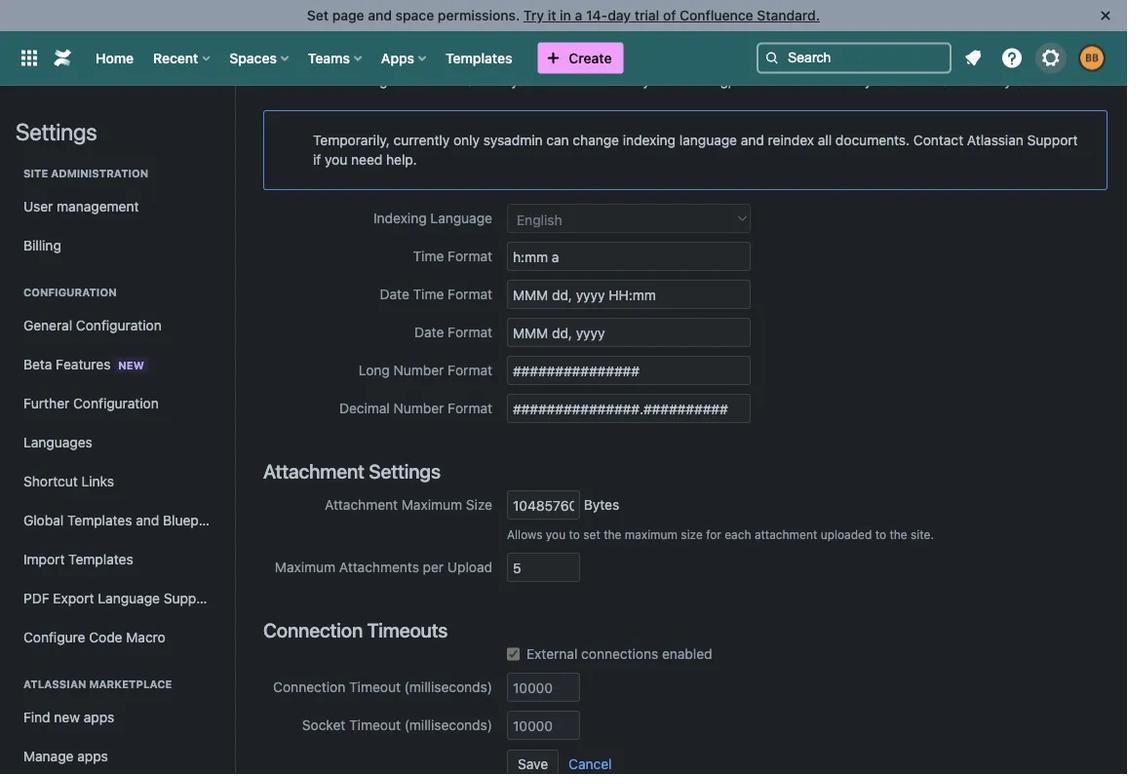 Task type: vqa. For each thing, say whether or not it's contained in the screenshot.
app details
no



Task type: describe. For each thing, give the bounding box(es) containing it.
time
[[1080, 53, 1108, 69]]

you inside temporarily, currently only sysadmin can change indexing language and reindex all documents. contact atlassian support if you need help.
[[325, 152, 348, 168]]

we
[[736, 73, 754, 89]]

1 horizontal spatial site.
[[911, 528, 934, 541]]

atlassian inside temporarily, currently only sysadmin can change indexing language and reindex all documents. contact atlassian support if you need help.
[[968, 132, 1024, 148]]

shortcut links link
[[16, 462, 218, 501]]

features
[[56, 356, 111, 372]]

timeouts
[[367, 618, 448, 641]]

0 vertical spatial change
[[317, 53, 363, 69]]

need
[[351, 152, 383, 168]]

the left 'time'
[[1056, 53, 1077, 69]]

home link
[[90, 42, 140, 74]]

1 format from the top
[[448, 248, 493, 264]]

relate
[[1001, 53, 1036, 69]]

if
[[313, 152, 321, 168]]

and inside configuration group
[[136, 513, 159, 529]]

user management link
[[16, 187, 218, 226]]

Date Time Format text field
[[507, 280, 751, 309]]

language inside temporarily, currently only sysadmin can change indexing language and reindex all documents. contact atlassian support if you need help.
[[680, 132, 737, 148]]

and left space
[[368, 7, 392, 23]]

manage apps
[[23, 749, 108, 765]]

1 horizontal spatial to
[[876, 528, 887, 541]]

attachment for attachment settings
[[263, 459, 365, 482]]

notification icon image
[[962, 46, 985, 70]]

1 vertical spatial maximum
[[275, 559, 336, 575]]

trial
[[635, 7, 660, 23]]

0 vertical spatial for
[[500, 53, 517, 69]]

templates link
[[440, 42, 518, 74]]

formatting and international settings
[[263, 16, 583, 39]]

shortcut
[[23, 474, 78, 490]]

temporarily, currently only sysadmin can change indexing language and reindex all documents. contact atlassian support if you need help.
[[313, 132, 1078, 168]]

attachment settings
[[263, 459, 441, 482]]

Date Format text field
[[507, 318, 751, 347]]

bytes
[[584, 497, 620, 513]]

billing
[[23, 238, 61, 254]]

External connections enabled checkbox
[[507, 645, 520, 664]]

interface
[[621, 53, 677, 69]]

1 are from the left
[[538, 73, 558, 89]]

sysadmin
[[484, 132, 543, 148]]

and up apps
[[362, 16, 395, 39]]

currently
[[394, 132, 450, 148]]

these options relate to the time and date formatting on the site. unless you are sure of what you are doing, we recommend that you leave these as they are.
[[263, 53, 1108, 89]]

recent
[[153, 50, 198, 66]]

0 vertical spatial apps
[[84, 710, 114, 726]]

formatting
[[263, 16, 358, 39]]

manage
[[23, 749, 74, 765]]

indexing language
[[374, 210, 493, 226]]

language up we
[[724, 53, 782, 69]]

global templates and blueprints
[[23, 513, 227, 529]]

you right allows
[[546, 528, 566, 541]]

per
[[423, 559, 444, 575]]

beta
[[23, 356, 52, 372]]

1 vertical spatial confluence
[[545, 53, 617, 69]]

Decimal Number Format text field
[[507, 394, 751, 423]]

that
[[836, 73, 861, 89]]

recommend
[[758, 73, 833, 89]]

you down interface
[[643, 73, 666, 89]]

time format
[[413, 248, 493, 264]]

connection for connection timeout (milliseconds)
[[273, 679, 346, 695]]

contact
[[914, 132, 964, 148]]

banner containing home
[[0, 31, 1128, 86]]

decimal
[[339, 400, 390, 417]]

0 vertical spatial language
[[431, 210, 493, 226]]

connection for connection timeouts
[[263, 618, 363, 641]]

help.
[[386, 152, 417, 168]]

number for decimal
[[394, 400, 444, 417]]

and inside temporarily, currently only sysadmin can change indexing language and reindex all documents. contact atlassian support if you need help.
[[741, 132, 765, 148]]

Time Format text field
[[507, 242, 751, 271]]

change inside temporarily, currently only sysadmin can change indexing language and reindex all documents. contact atlassian support if you need help.
[[573, 132, 619, 148]]

formatting
[[322, 73, 388, 89]]

atlassian inside atlassian marketplace group
[[23, 678, 86, 691]]

global templates and blueprints link
[[16, 501, 227, 540]]

enabled
[[662, 646, 713, 662]]

recent button
[[147, 42, 218, 74]]

site administration
[[23, 167, 148, 180]]

are.
[[1016, 73, 1040, 89]]

teams button
[[302, 42, 370, 74]]

0 horizontal spatial to
[[569, 528, 580, 541]]

1 vertical spatial apps
[[77, 749, 108, 765]]

language up "unless"
[[439, 53, 496, 69]]

doing,
[[693, 73, 732, 89]]

0 vertical spatial can
[[290, 53, 313, 69]]

a
[[575, 7, 583, 23]]

all
[[818, 132, 832, 148]]

international
[[399, 16, 507, 39]]

socket timeout (milliseconds)
[[302, 717, 493, 734]]

you right that
[[865, 73, 888, 89]]

(milliseconds) for connection timeout (milliseconds)
[[405, 679, 493, 695]]

size
[[681, 528, 703, 541]]

1 vertical spatial page
[[873, 53, 904, 69]]

what
[[609, 73, 639, 89]]

date format
[[415, 324, 493, 340]]

timeout for socket
[[349, 717, 401, 734]]

the right uploaded
[[890, 528, 908, 541]]

macro
[[126, 630, 166, 646]]

indexing
[[374, 210, 427, 226]]

day
[[608, 7, 631, 23]]

configuration for general
[[76, 317, 162, 334]]

in
[[560, 7, 572, 23]]

try
[[524, 7, 544, 23]]

of inside these options relate to the time and date formatting on the site. unless you are sure of what you are doing, we recommend that you leave these as they are.
[[592, 73, 605, 89]]

decimal number format
[[339, 400, 493, 417]]

date for date format
[[415, 324, 444, 340]]

can inside temporarily, currently only sysadmin can change indexing language and reindex all documents. contact atlassian support if you need help.
[[547, 132, 569, 148]]

1 time from the top
[[413, 248, 444, 264]]

further
[[23, 396, 69, 412]]

configuration
[[785, 53, 869, 69]]

14-
[[586, 7, 608, 23]]

apps button
[[375, 42, 434, 74]]

the down try
[[521, 53, 541, 69]]

billing link
[[16, 226, 218, 265]]

uploaded
[[821, 528, 872, 541]]

spaces button
[[224, 42, 296, 74]]

timeout for connection
[[349, 679, 401, 695]]

Maximum Attachments per Upload text field
[[507, 553, 580, 582]]

teams
[[308, 50, 350, 66]]

permissions.
[[438, 7, 520, 23]]

find new apps
[[23, 710, 114, 726]]



Task type: locate. For each thing, give the bounding box(es) containing it.
0 vertical spatial of
[[663, 7, 676, 23]]

1 horizontal spatial of
[[663, 7, 676, 23]]

site. right uploaded
[[911, 528, 934, 541]]

1 vertical spatial date
[[415, 324, 444, 340]]

manage apps link
[[16, 737, 218, 774]]

0 horizontal spatial date
[[380, 286, 409, 302]]

configure
[[23, 630, 85, 646]]

configuration inside "link"
[[76, 317, 162, 334]]

management
[[57, 198, 139, 215]]

languages link
[[16, 423, 218, 462]]

global element
[[12, 31, 753, 85]]

language right indexing
[[680, 132, 737, 148]]

shortcut links
[[23, 474, 114, 490]]

None submit
[[507, 750, 559, 774], [568, 750, 613, 774], [507, 750, 559, 774], [568, 750, 613, 774]]

1 vertical spatial language
[[98, 591, 160, 607]]

1 horizontal spatial page
[[873, 53, 904, 69]]

can right sysadmin
[[547, 132, 569, 148]]

1 vertical spatial can
[[547, 132, 569, 148]]

marketplace
[[89, 678, 172, 691]]

collapse sidebar image
[[213, 96, 256, 135]]

apps right manage
[[77, 749, 108, 765]]

of right the "trial"
[[663, 7, 676, 23]]

date
[[291, 73, 319, 89]]

create button
[[538, 42, 624, 74]]

0 horizontal spatial are
[[538, 73, 558, 89]]

connection up the connection timeout (milliseconds)
[[263, 618, 363, 641]]

0 vertical spatial connection
[[263, 618, 363, 641]]

and inside these options relate to the time and date formatting on the site. unless you are sure of what you are doing, we recommend that you leave these as they are.
[[263, 73, 287, 89]]

the up formatting
[[367, 53, 387, 69]]

connection up socket
[[273, 679, 346, 695]]

reindex
[[768, 132, 814, 148]]

attachment down the "decimal"
[[263, 459, 365, 482]]

to
[[1040, 53, 1053, 69], [569, 528, 580, 541], [876, 528, 887, 541]]

standard.
[[757, 7, 820, 23]]

external
[[527, 646, 578, 662]]

to right uploaded
[[876, 528, 887, 541]]

attachment for attachment maximum size
[[325, 497, 398, 513]]

atlassian marketplace group
[[16, 657, 218, 774]]

0 horizontal spatial confluence
[[545, 53, 617, 69]]

import templates link
[[16, 540, 218, 579]]

pdf export language support link
[[16, 579, 218, 618]]

1 horizontal spatial maximum
[[402, 497, 462, 513]]

2 number from the top
[[394, 400, 444, 417]]

1 timeout from the top
[[349, 679, 401, 695]]

the down default
[[411, 73, 431, 89]]

1 vertical spatial atlassian
[[23, 678, 86, 691]]

connections
[[581, 646, 659, 662]]

2 format from the top
[[448, 286, 493, 302]]

as
[[967, 73, 981, 89]]

0 horizontal spatial site.
[[435, 73, 461, 89]]

on down apps
[[391, 73, 407, 89]]

1 vertical spatial on
[[391, 73, 407, 89]]

import templates
[[23, 552, 133, 568]]

1 horizontal spatial change
[[573, 132, 619, 148]]

1 vertical spatial (milliseconds)
[[405, 717, 493, 734]]

maximum
[[625, 528, 678, 541]]

number for long
[[394, 362, 444, 378]]

to left 'set'
[[569, 528, 580, 541]]

0 horizontal spatial of
[[592, 73, 605, 89]]

0 horizontal spatial maximum
[[275, 559, 336, 575]]

options
[[950, 53, 997, 69]]

configuration up the languages link
[[73, 396, 159, 412]]

settings icon image
[[1040, 46, 1063, 70]]

time down indexing language
[[413, 248, 444, 264]]

number down long number format
[[394, 400, 444, 417]]

0 horizontal spatial support
[[164, 591, 214, 607]]

temporarily,
[[313, 132, 390, 148]]

0 vertical spatial number
[[394, 362, 444, 378]]

page up leave
[[873, 53, 904, 69]]

atlassian up new
[[23, 678, 86, 691]]

code
[[89, 630, 122, 646]]

general configuration
[[23, 317, 162, 334]]

further configuration link
[[16, 384, 218, 423]]

1 vertical spatial settings
[[16, 118, 97, 145]]

1 horizontal spatial support
[[1028, 132, 1078, 148]]

the up doing,
[[700, 53, 720, 69]]

(milliseconds) for socket timeout (milliseconds)
[[405, 717, 493, 734]]

new
[[118, 359, 144, 372]]

format up date time format
[[448, 248, 493, 264]]

2 (milliseconds) from the top
[[405, 717, 493, 734]]

leave
[[891, 73, 924, 89]]

change
[[317, 53, 363, 69], [573, 132, 619, 148]]

configuration for further
[[73, 396, 159, 412]]

connection
[[263, 618, 363, 641], [273, 679, 346, 695]]

find new apps link
[[16, 698, 218, 737]]

configure code macro
[[23, 630, 166, 646]]

2 horizontal spatial settings
[[512, 16, 583, 39]]

apps
[[84, 710, 114, 726], [77, 749, 108, 765]]

language configuration page link
[[724, 53, 904, 69]]

2 vertical spatial templates
[[68, 552, 133, 568]]

0 vertical spatial attachment
[[263, 459, 365, 482]]

can up date
[[290, 53, 313, 69]]

1 vertical spatial for
[[706, 528, 722, 541]]

4 format from the top
[[448, 362, 493, 378]]

beta features new
[[23, 356, 144, 372]]

Long Number Format text field
[[507, 356, 751, 385]]

page right set
[[332, 7, 364, 23]]

configuration group
[[16, 265, 227, 663]]

2 are from the left
[[670, 73, 689, 89]]

of right "sure"
[[592, 73, 605, 89]]

blueprints
[[163, 513, 227, 529]]

1 horizontal spatial confluence
[[680, 7, 754, 23]]

date up long number format
[[415, 324, 444, 340]]

(milliseconds) up "socket timeout (milliseconds)"
[[405, 679, 493, 695]]

attachment
[[755, 528, 818, 541]]

timeout up "socket timeout (milliseconds)"
[[349, 679, 401, 695]]

0 vertical spatial configuration
[[23, 286, 117, 299]]

documents.
[[836, 132, 910, 148]]

socket
[[302, 717, 346, 734]]

and
[[368, 7, 392, 23], [362, 16, 395, 39], [263, 73, 287, 89], [741, 132, 765, 148], [136, 513, 159, 529]]

the right 'set'
[[604, 528, 622, 541]]

general
[[23, 317, 72, 334]]

3 format from the top
[[448, 324, 493, 340]]

format down long number format
[[448, 400, 493, 417]]

of
[[663, 7, 676, 23], [592, 73, 605, 89]]

templates
[[446, 50, 512, 66], [67, 513, 132, 529], [68, 552, 133, 568]]

sure
[[561, 73, 589, 89]]

spaces
[[230, 50, 277, 66]]

close image
[[1094, 4, 1118, 27]]

1 vertical spatial support
[[164, 591, 214, 607]]

these
[[908, 53, 946, 69]]

maximum
[[402, 497, 462, 513], [275, 559, 336, 575]]

(milliseconds)
[[405, 679, 493, 695], [405, 717, 493, 734]]

to right relate
[[1040, 53, 1053, 69]]

help icon image
[[1001, 46, 1024, 70]]

time down time format
[[413, 286, 444, 302]]

templates inside 'link'
[[446, 50, 512, 66]]

1 vertical spatial change
[[573, 132, 619, 148]]

language down import templates link
[[98, 591, 160, 607]]

0 vertical spatial maximum
[[402, 497, 462, 513]]

export
[[53, 591, 94, 607]]

allows you to set the maximum size for each attachment uploaded to the site.
[[507, 528, 934, 541]]

on up doing,
[[680, 53, 696, 69]]

support inside temporarily, currently only sysadmin can change indexing language and reindex all documents. contact atlassian support if you need help.
[[1028, 132, 1078, 148]]

further configuration
[[23, 396, 159, 412]]

1 vertical spatial number
[[394, 400, 444, 417]]

0 vertical spatial page
[[332, 7, 364, 23]]

1 number from the top
[[394, 362, 444, 378]]

1 horizontal spatial are
[[670, 73, 689, 89]]

configuration up general at the top left of the page
[[23, 286, 117, 299]]

and left blueprints
[[136, 513, 159, 529]]

date for date time format
[[380, 286, 409, 302]]

1 horizontal spatial atlassian
[[968, 132, 1024, 148]]

0 horizontal spatial language
[[98, 591, 160, 607]]

format up date format
[[448, 286, 493, 302]]

1 horizontal spatial for
[[706, 528, 722, 541]]

site
[[23, 167, 48, 180]]

1 vertical spatial connection
[[273, 679, 346, 695]]

0 vertical spatial on
[[680, 53, 696, 69]]

0 vertical spatial atlassian
[[968, 132, 1024, 148]]

templates down "links"
[[67, 513, 132, 529]]

attachment down attachment settings
[[325, 497, 398, 513]]

0 vertical spatial templates
[[446, 50, 512, 66]]

0 vertical spatial site.
[[435, 73, 461, 89]]

language
[[431, 210, 493, 226], [98, 591, 160, 607]]

maximum attachments per upload
[[275, 559, 493, 575]]

banner
[[0, 31, 1128, 86]]

1 vertical spatial configuration
[[76, 317, 162, 334]]

0 horizontal spatial on
[[391, 73, 407, 89]]

templates for global templates and blueprints
[[67, 513, 132, 529]]

set
[[584, 528, 601, 541]]

attachment
[[263, 459, 365, 482], [325, 497, 398, 513]]

0 vertical spatial (milliseconds)
[[405, 679, 493, 695]]

maximum left "size" in the left of the page
[[402, 497, 462, 513]]

2 time from the top
[[413, 286, 444, 302]]

set
[[307, 7, 329, 23]]

on inside these options relate to the time and date formatting on the site. unless you are sure of what you are doing, we recommend that you leave these as they are.
[[391, 73, 407, 89]]

pdf
[[23, 591, 49, 607]]

only
[[454, 132, 480, 148]]

2 horizontal spatial to
[[1040, 53, 1053, 69]]

1 (milliseconds) from the top
[[405, 679, 493, 695]]

for right the size
[[706, 528, 722, 541]]

time
[[413, 248, 444, 264], [413, 286, 444, 302]]

1 vertical spatial attachment
[[325, 497, 398, 513]]

are left "sure"
[[538, 73, 558, 89]]

format for date time format
[[448, 286, 493, 302]]

1 vertical spatial timeout
[[349, 717, 401, 734]]

templates up pdf export language support link
[[68, 552, 133, 568]]

confluence up these options relate to the time and date formatting on the site. unless you are sure of what you are doing, we recommend that you leave these as they are.
[[680, 7, 754, 23]]

are
[[538, 73, 558, 89], [670, 73, 689, 89]]

1 vertical spatial templates
[[67, 513, 132, 529]]

0 horizontal spatial settings
[[16, 118, 97, 145]]

support down are.
[[1028, 132, 1078, 148]]

for up "unless"
[[500, 53, 517, 69]]

to inside these options relate to the time and date formatting on the site. unless you are sure of what you are doing, we recommend that you leave these as they are.
[[1040, 53, 1053, 69]]

2 vertical spatial settings
[[369, 459, 441, 482]]

0 horizontal spatial for
[[500, 53, 517, 69]]

general configuration link
[[16, 306, 218, 345]]

configure code macro link
[[16, 618, 218, 657]]

change left indexing
[[573, 132, 619, 148]]

atlassian right 'contact'
[[968, 132, 1024, 148]]

you can change the default language for the confluence interface on the language configuration page
[[263, 53, 904, 69]]

0 horizontal spatial change
[[317, 53, 363, 69]]

attachments
[[339, 559, 419, 575]]

upload
[[448, 559, 493, 575]]

and down "you"
[[263, 73, 287, 89]]

date down indexing
[[380, 286, 409, 302]]

Search field
[[757, 42, 952, 74]]

date time format
[[380, 286, 493, 302]]

0 horizontal spatial page
[[332, 7, 364, 23]]

number up decimal number format
[[394, 362, 444, 378]]

confluence
[[680, 7, 754, 23], [545, 53, 617, 69]]

site. left "unless"
[[435, 73, 461, 89]]

size
[[466, 497, 493, 513]]

you right if
[[325, 152, 348, 168]]

1 vertical spatial site.
[[911, 528, 934, 541]]

search image
[[765, 50, 780, 66]]

you right "unless"
[[511, 73, 534, 89]]

appswitcher icon image
[[18, 46, 41, 70]]

2 timeout from the top
[[349, 717, 401, 734]]

site administration group
[[16, 146, 218, 271]]

language up time format
[[431, 210, 493, 226]]

1 horizontal spatial on
[[680, 53, 696, 69]]

user management
[[23, 198, 139, 215]]

indexing
[[623, 132, 676, 148]]

attachment maximum size
[[325, 497, 493, 513]]

Attachment Maximum Size text field
[[507, 491, 580, 520]]

0 vertical spatial confluence
[[680, 7, 754, 23]]

0 horizontal spatial atlassian
[[23, 678, 86, 691]]

0 vertical spatial time
[[413, 248, 444, 264]]

long number format
[[359, 362, 493, 378]]

5 format from the top
[[448, 400, 493, 417]]

and left reindex
[[741, 132, 765, 148]]

confluence up "sure"
[[545, 53, 617, 69]]

format down date format
[[448, 362, 493, 378]]

site. inside these options relate to the time and date formatting on the site. unless you are sure of what you are doing, we recommend that you leave these as they are.
[[435, 73, 461, 89]]

templates up "unless"
[[446, 50, 512, 66]]

they
[[985, 73, 1012, 89]]

support up macro
[[164, 591, 214, 607]]

format for long number format
[[448, 362, 493, 378]]

apps right new
[[84, 710, 114, 726]]

(milliseconds) down the connection timeout (milliseconds)
[[405, 717, 493, 734]]

1 vertical spatial time
[[413, 286, 444, 302]]

format for decimal number format
[[448, 400, 493, 417]]

settings
[[512, 16, 583, 39], [16, 118, 97, 145], [369, 459, 441, 482]]

are left doing,
[[670, 73, 689, 89]]

Connection Timeout (milliseconds) text field
[[507, 673, 580, 702]]

configuration up 'new'
[[76, 317, 162, 334]]

0 vertical spatial settings
[[512, 16, 583, 39]]

find
[[23, 710, 50, 726]]

confluence image
[[51, 46, 74, 70], [51, 46, 74, 70]]

0 vertical spatial date
[[380, 286, 409, 302]]

global
[[23, 513, 64, 529]]

format down date time format
[[448, 324, 493, 340]]

unless
[[465, 73, 508, 89]]

language inside configuration group
[[98, 591, 160, 607]]

1 horizontal spatial settings
[[369, 459, 441, 482]]

user
[[23, 198, 53, 215]]

1 horizontal spatial date
[[415, 324, 444, 340]]

1 vertical spatial of
[[592, 73, 605, 89]]

timeout down the connection timeout (milliseconds)
[[349, 717, 401, 734]]

maximum left attachments at the bottom
[[275, 559, 336, 575]]

1 horizontal spatial can
[[547, 132, 569, 148]]

change up formatting
[[317, 53, 363, 69]]

Socket Timeout (milliseconds) text field
[[507, 711, 580, 740]]

long
[[359, 362, 390, 378]]

0 horizontal spatial can
[[290, 53, 313, 69]]

templates for import templates
[[68, 552, 133, 568]]

you
[[511, 73, 534, 89], [643, 73, 666, 89], [865, 73, 888, 89], [325, 152, 348, 168], [546, 528, 566, 541]]

0 vertical spatial support
[[1028, 132, 1078, 148]]

administration
[[51, 167, 148, 180]]

0 vertical spatial timeout
[[349, 679, 401, 695]]

2 vertical spatial configuration
[[73, 396, 159, 412]]

support inside configuration group
[[164, 591, 214, 607]]

1 horizontal spatial language
[[431, 210, 493, 226]]



